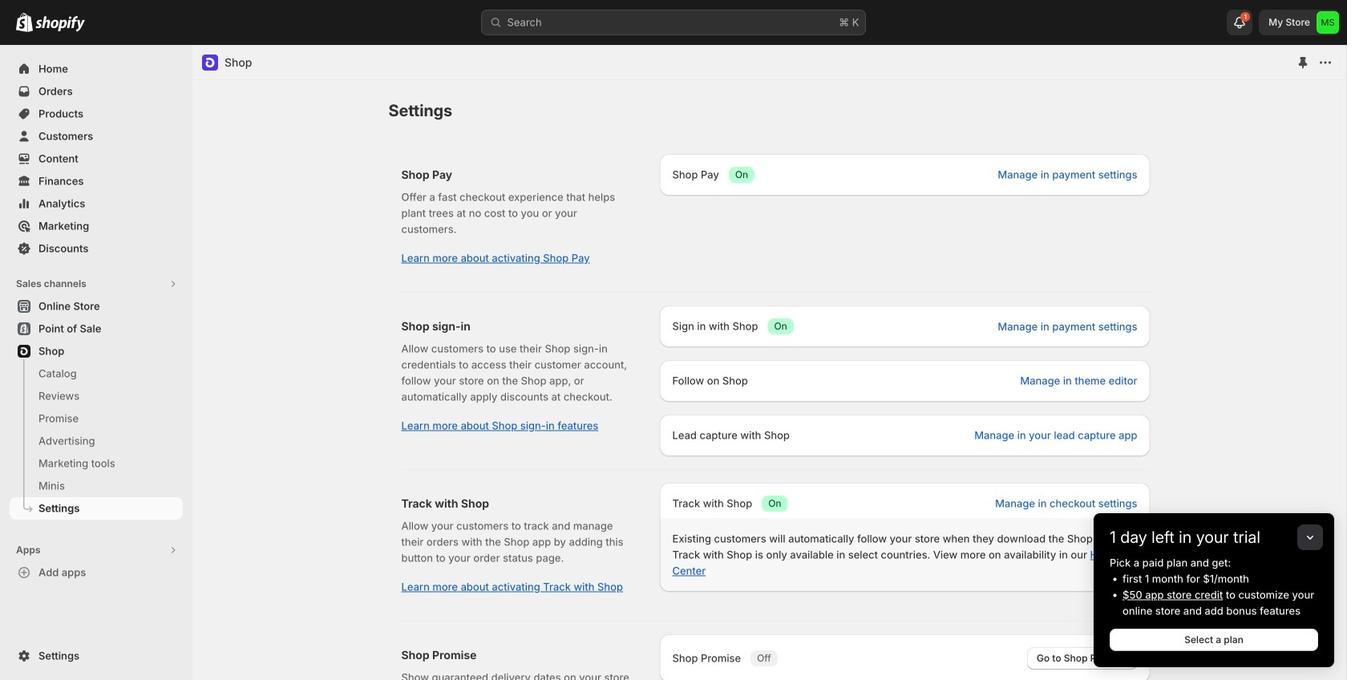 Task type: locate. For each thing, give the bounding box(es) containing it.
shopify image
[[35, 16, 85, 32]]

shopify image
[[16, 13, 33, 32]]

my store image
[[1317, 11, 1340, 34]]

icon for shop image
[[202, 55, 218, 71]]



Task type: vqa. For each thing, say whether or not it's contained in the screenshot.
FULLSCREEN dialog
yes



Task type: describe. For each thing, give the bounding box(es) containing it.
fullscreen dialog
[[193, 45, 1347, 680]]



